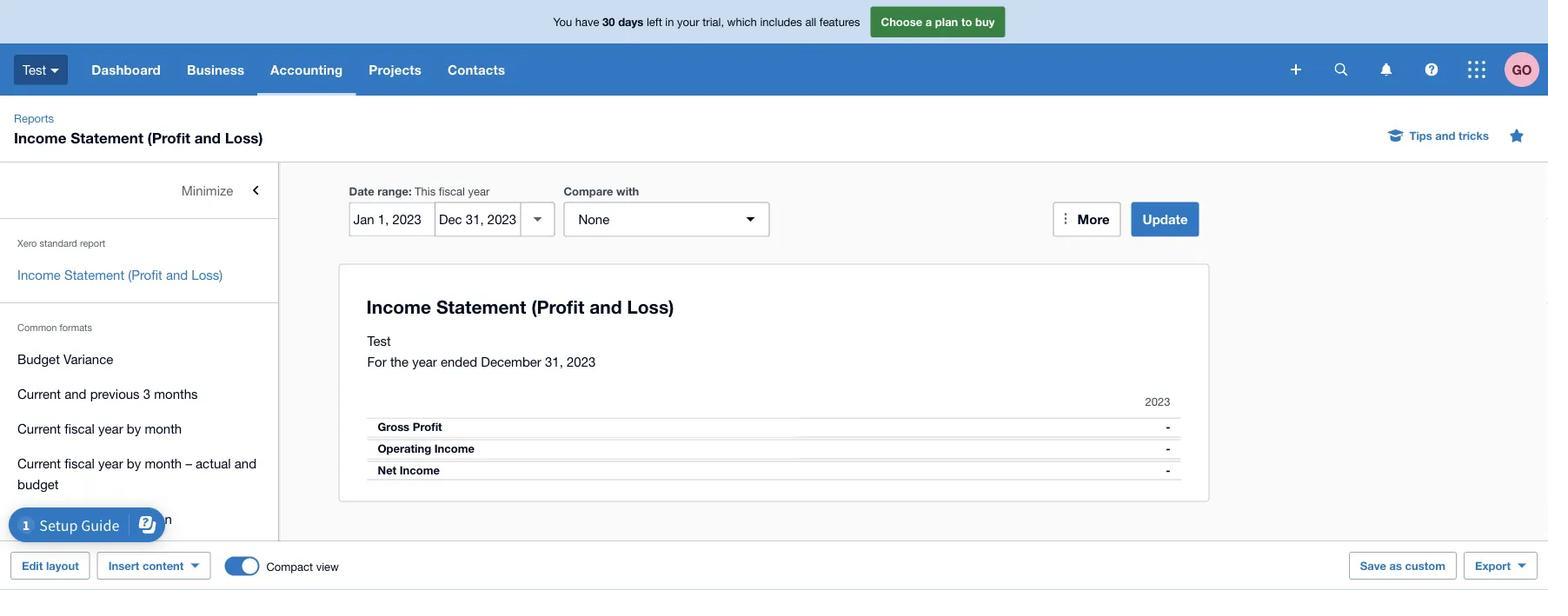 Task type: vqa. For each thing, say whether or not it's contained in the screenshot.
GO
yes



Task type: locate. For each thing, give the bounding box(es) containing it.
comparison
[[103, 511, 172, 526], [91, 546, 160, 561]]

2 horizontal spatial to
[[962, 15, 972, 28]]

loss) down minimize
[[192, 267, 223, 282]]

budget variance link
[[0, 342, 278, 376]]

0 vertical spatial 2023
[[567, 354, 596, 370]]

test up reports
[[23, 62, 46, 77]]

date
[[74, 511, 100, 526], [62, 546, 87, 561]]

1 vertical spatial test
[[367, 333, 391, 349]]

the
[[390, 354, 409, 370]]

to
[[962, 15, 972, 28], [58, 511, 70, 526], [46, 546, 58, 561]]

by down the current fiscal year by month link
[[127, 456, 141, 471]]

compact
[[266, 560, 313, 574]]

svg image
[[1381, 63, 1392, 76], [1291, 64, 1302, 75]]

minimize button
[[0, 173, 278, 208]]

range
[[378, 184, 409, 198]]

contacts button
[[435, 43, 518, 96]]

gross profit
[[378, 420, 442, 434]]

- for operating income
[[1166, 442, 1171, 456]]

1 vertical spatial current
[[17, 421, 61, 436]]

1 by from the top
[[127, 421, 141, 436]]

year to date comparison
[[17, 546, 160, 561]]

more button
[[1053, 202, 1121, 237]]

0 vertical spatial (profit
[[147, 129, 190, 146]]

comparison inside month to date comparison link
[[103, 511, 172, 526]]

1 horizontal spatial test
[[367, 333, 391, 349]]

current and previous 3 months
[[17, 386, 198, 401]]

1 vertical spatial comparison
[[91, 546, 160, 561]]

0 vertical spatial comparison
[[103, 511, 172, 526]]

variance
[[64, 351, 113, 366]]

0 horizontal spatial to
[[46, 546, 58, 561]]

and inside tips and tricks button
[[1436, 129, 1456, 142]]

year right the
[[412, 354, 437, 370]]

current inside the 'current and previous 3 months' link
[[17, 386, 61, 401]]

by down the 'current and previous 3 months' link
[[127, 421, 141, 436]]

fiscal down current and previous 3 months
[[64, 421, 95, 436]]

test for test for the year ended december 31, 2023
[[367, 333, 391, 349]]

svg image
[[1469, 61, 1486, 78], [1335, 63, 1348, 76], [1426, 63, 1439, 76], [51, 68, 59, 73]]

income for reports income statement (profit and loss)
[[14, 129, 66, 146]]

fiscal for current fiscal year by month
[[64, 421, 95, 436]]

as
[[1390, 559, 1402, 573]]

which
[[727, 15, 757, 28]]

budget
[[17, 351, 60, 366]]

1 horizontal spatial 2023
[[1146, 395, 1171, 409]]

2023
[[567, 354, 596, 370], [1146, 395, 1171, 409]]

2 vertical spatial current
[[17, 456, 61, 471]]

income down xero
[[17, 267, 61, 282]]

0 vertical spatial fiscal
[[439, 184, 465, 198]]

report
[[80, 238, 105, 249]]

0 vertical spatial -
[[1166, 420, 1171, 434]]

31,
[[545, 354, 563, 370]]

30
[[603, 15, 615, 28]]

1 vertical spatial (profit
[[128, 267, 162, 282]]

by inside the current fiscal year by month – actual and budget
[[127, 456, 141, 471]]

test for the year ended december 31, 2023
[[367, 333, 596, 370]]

income statement (profit and loss) link
[[0, 257, 278, 292]]

1 vertical spatial 2023
[[1146, 395, 1171, 409]]

year inside the current fiscal year by month link
[[98, 421, 123, 436]]

income down reports 'link'
[[14, 129, 66, 146]]

with
[[617, 184, 639, 198]]

1 vertical spatial fiscal
[[64, 421, 95, 436]]

banner
[[0, 0, 1549, 96]]

xero
[[17, 238, 37, 249]]

view
[[316, 560, 339, 574]]

navigation containing dashboard
[[78, 43, 1279, 96]]

date for month
[[74, 511, 100, 526]]

to right year
[[46, 546, 58, 561]]

save
[[1361, 559, 1387, 573]]

1 horizontal spatial loss)
[[225, 129, 263, 146]]

choose a plan to buy
[[881, 15, 995, 28]]

remove from favorites image
[[1500, 118, 1535, 153]]

month
[[145, 421, 182, 436], [145, 456, 182, 471]]

current
[[17, 386, 61, 401], [17, 421, 61, 436], [17, 456, 61, 471]]

loss) inside reports income statement (profit and loss)
[[225, 129, 263, 146]]

0 horizontal spatial svg image
[[1291, 64, 1302, 75]]

statement down report
[[64, 267, 124, 282]]

test inside test for the year ended december 31, 2023
[[367, 333, 391, 349]]

(profit inside reports income statement (profit and loss)
[[147, 129, 190, 146]]

dashboard link
[[78, 43, 174, 96]]

month for current fiscal year by month – actual and budget
[[145, 456, 182, 471]]

1 vertical spatial statement
[[64, 267, 124, 282]]

2 month from the top
[[145, 456, 182, 471]]

2 vertical spatial fiscal
[[64, 456, 95, 471]]

1 vertical spatial by
[[127, 456, 141, 471]]

1 vertical spatial month
[[145, 456, 182, 471]]

standard
[[40, 238, 77, 249]]

0 vertical spatial test
[[23, 62, 46, 77]]

month inside the current fiscal year by month – actual and budget
[[145, 456, 182, 471]]

3 current from the top
[[17, 456, 61, 471]]

income for operating income
[[435, 442, 475, 456]]

tricks
[[1459, 129, 1489, 142]]

tips
[[1410, 129, 1433, 142]]

net income
[[378, 464, 440, 477]]

current for current fiscal year by month – actual and budget
[[17, 456, 61, 471]]

save as custom button
[[1349, 552, 1457, 580]]

year down current and previous 3 months
[[98, 421, 123, 436]]

gross
[[378, 420, 410, 434]]

fiscal inside the current fiscal year by month – actual and budget
[[64, 456, 95, 471]]

0 horizontal spatial test
[[23, 62, 46, 77]]

fiscal down current fiscal year by month
[[64, 456, 95, 471]]

2 vertical spatial to
[[46, 546, 58, 561]]

accounting button
[[257, 43, 356, 96]]

and inside "income statement (profit and loss)" link
[[166, 267, 188, 282]]

0 vertical spatial statement
[[71, 129, 143, 146]]

and inside the 'current and previous 3 months' link
[[64, 386, 86, 401]]

reports income statement (profit and loss)
[[14, 111, 263, 146]]

test up for
[[367, 333, 391, 349]]

current fiscal year by month – actual and budget link
[[0, 446, 278, 502]]

1 vertical spatial -
[[1166, 442, 1171, 456]]

Select start date field
[[350, 203, 435, 236]]

current inside the current fiscal year by month – actual and budget
[[17, 456, 61, 471]]

reports link
[[7, 110, 61, 127]]

none button
[[564, 202, 770, 237]]

statement up minimize button
[[71, 129, 143, 146]]

year down current fiscal year by month
[[98, 456, 123, 471]]

you
[[553, 15, 572, 28]]

update button
[[1132, 202, 1199, 237]]

to left buy at the top of page
[[962, 15, 972, 28]]

and inside reports income statement (profit and loss)
[[195, 129, 221, 146]]

(profit up minimize button
[[147, 129, 190, 146]]

december
[[481, 354, 542, 370]]

0 vertical spatial date
[[74, 511, 100, 526]]

3
[[143, 386, 151, 401]]

by for current fiscal year by month
[[127, 421, 141, 436]]

navigation
[[78, 43, 1279, 96]]

comparison inside year to date comparison link
[[91, 546, 160, 561]]

year
[[468, 184, 490, 198], [412, 354, 437, 370], [98, 421, 123, 436], [98, 456, 123, 471]]

test inside popup button
[[23, 62, 46, 77]]

2 - from the top
[[1166, 442, 1171, 456]]

by
[[127, 421, 141, 436], [127, 456, 141, 471]]

actual
[[196, 456, 231, 471]]

contacts
[[448, 62, 505, 77]]

and inside the current fiscal year by month – actual and budget
[[235, 456, 257, 471]]

(profit
[[147, 129, 190, 146], [128, 267, 162, 282]]

0 horizontal spatial 2023
[[567, 354, 596, 370]]

3 - from the top
[[1166, 464, 1171, 477]]

accounting
[[271, 62, 343, 77]]

date up year to date comparison
[[74, 511, 100, 526]]

0 horizontal spatial loss)
[[192, 267, 223, 282]]

formats
[[60, 322, 92, 333]]

1 vertical spatial to
[[58, 511, 70, 526]]

trial,
[[703, 15, 724, 28]]

(profit down minimize button
[[128, 267, 162, 282]]

0 vertical spatial to
[[962, 15, 972, 28]]

1 month from the top
[[145, 421, 182, 436]]

ended
[[441, 354, 478, 370]]

year to date comparison link
[[0, 536, 278, 571]]

to right month
[[58, 511, 70, 526]]

1 vertical spatial loss)
[[192, 267, 223, 282]]

-
[[1166, 420, 1171, 434], [1166, 442, 1171, 456], [1166, 464, 1171, 477]]

test
[[23, 62, 46, 77], [367, 333, 391, 349]]

1 - from the top
[[1166, 420, 1171, 434]]

- for gross profit
[[1166, 420, 1171, 434]]

2023 inside test for the year ended december 31, 2023
[[567, 354, 596, 370]]

month left –
[[145, 456, 182, 471]]

month for current fiscal year by month
[[145, 421, 182, 436]]

Select end date field
[[436, 203, 520, 236]]

income inside reports income statement (profit and loss)
[[14, 129, 66, 146]]

loss) up minimize
[[225, 129, 263, 146]]

1 vertical spatial date
[[62, 546, 87, 561]]

0 vertical spatial by
[[127, 421, 141, 436]]

2 current from the top
[[17, 421, 61, 436]]

1 current from the top
[[17, 386, 61, 401]]

2 vertical spatial -
[[1166, 464, 1171, 477]]

income down operating income
[[400, 464, 440, 477]]

budget
[[17, 476, 59, 492]]

1 horizontal spatial to
[[58, 511, 70, 526]]

date down month to date comparison
[[62, 546, 87, 561]]

0 vertical spatial current
[[17, 386, 61, 401]]

edit
[[22, 559, 43, 573]]

insert content
[[108, 559, 184, 573]]

month down "months"
[[145, 421, 182, 436]]

fiscal right this
[[439, 184, 465, 198]]

statement
[[71, 129, 143, 146], [64, 267, 124, 282]]

income down profit
[[435, 442, 475, 456]]

plan
[[935, 15, 958, 28]]

0 vertical spatial loss)
[[225, 129, 263, 146]]

0 vertical spatial month
[[145, 421, 182, 436]]

current fiscal year by month link
[[0, 411, 278, 446]]

2 by from the top
[[127, 456, 141, 471]]

includes
[[760, 15, 802, 28]]

go button
[[1505, 43, 1549, 96]]

this
[[415, 184, 436, 198]]

by inside the current fiscal year by month link
[[127, 421, 141, 436]]



Task type: describe. For each thing, give the bounding box(es) containing it.
for
[[367, 354, 387, 370]]

business button
[[174, 43, 257, 96]]

date
[[349, 184, 374, 198]]

current for current fiscal year by month
[[17, 421, 61, 436]]

previous
[[90, 386, 140, 401]]

common formats
[[17, 322, 92, 333]]

a
[[926, 15, 932, 28]]

to for year to date comparison
[[46, 546, 58, 561]]

test button
[[0, 43, 78, 96]]

compare
[[564, 184, 613, 198]]

your
[[677, 15, 700, 28]]

operating income
[[378, 442, 475, 456]]

month to date comparison
[[17, 511, 172, 526]]

month
[[17, 511, 55, 526]]

1 horizontal spatial svg image
[[1381, 63, 1392, 76]]

you have 30 days left in your trial, which includes all features
[[553, 15, 860, 28]]

business
[[187, 62, 244, 77]]

left
[[647, 15, 662, 28]]

update
[[1143, 212, 1188, 227]]

all
[[806, 15, 817, 28]]

compare with
[[564, 184, 639, 198]]

profit
[[413, 420, 442, 434]]

to for month to date comparison
[[58, 511, 70, 526]]

days
[[618, 15, 644, 28]]

buy
[[976, 15, 995, 28]]

reports
[[14, 111, 54, 125]]

features
[[820, 15, 860, 28]]

more
[[1078, 212, 1110, 227]]

choose
[[881, 15, 923, 28]]

insert
[[108, 559, 139, 573]]

year inside test for the year ended december 31, 2023
[[412, 354, 437, 370]]

current and previous 3 months link
[[0, 376, 278, 411]]

edit layout
[[22, 559, 79, 573]]

operating
[[378, 442, 431, 456]]

statement inside reports income statement (profit and loss)
[[71, 129, 143, 146]]

custom
[[1406, 559, 1446, 573]]

compact view
[[266, 560, 339, 574]]

xero standard report
[[17, 238, 105, 249]]

month to date comparison link
[[0, 502, 278, 536]]

test for test
[[23, 62, 46, 77]]

year up "select end date" 'field'
[[468, 184, 490, 198]]

income for net income
[[400, 464, 440, 477]]

comparison for year to date comparison
[[91, 546, 160, 561]]

–
[[186, 456, 192, 471]]

banner containing dashboard
[[0, 0, 1549, 96]]

common
[[17, 322, 57, 333]]

edit layout button
[[10, 552, 90, 580]]

export button
[[1464, 552, 1538, 580]]

date range : this fiscal year
[[349, 184, 490, 198]]

list of convenience dates image
[[520, 202, 555, 237]]

months
[[154, 386, 198, 401]]

budget variance
[[17, 351, 113, 366]]

layout
[[46, 559, 79, 573]]

current for current and previous 3 months
[[17, 386, 61, 401]]

in
[[665, 15, 674, 28]]

Report title field
[[362, 286, 1174, 326]]

svg image inside test popup button
[[51, 68, 59, 73]]

minimize
[[182, 183, 233, 198]]

by for current fiscal year by month – actual and budget
[[127, 456, 141, 471]]

year inside the current fiscal year by month – actual and budget
[[98, 456, 123, 471]]

- for net income
[[1166, 464, 1171, 477]]

comparison for month to date comparison
[[103, 511, 172, 526]]

fiscal for current fiscal year by month – actual and budget
[[64, 456, 95, 471]]

export
[[1476, 559, 1511, 573]]

date for year
[[62, 546, 87, 561]]

income statement (profit and loss)
[[17, 267, 223, 282]]

2023 inside report output element
[[1146, 395, 1171, 409]]

projects
[[369, 62, 422, 77]]

insert content button
[[97, 552, 211, 580]]

net
[[378, 464, 397, 477]]

tips and tricks
[[1410, 129, 1489, 142]]

:
[[409, 184, 412, 198]]

save as custom
[[1361, 559, 1446, 573]]

report output element
[[367, 386, 1181, 480]]

current fiscal year by month
[[17, 421, 182, 436]]

year
[[17, 546, 43, 561]]

tips and tricks button
[[1379, 122, 1500, 150]]

current fiscal year by month – actual and budget
[[17, 456, 257, 492]]

content
[[143, 559, 184, 573]]

go
[[1512, 62, 1533, 77]]

none
[[579, 212, 610, 227]]

projects button
[[356, 43, 435, 96]]



